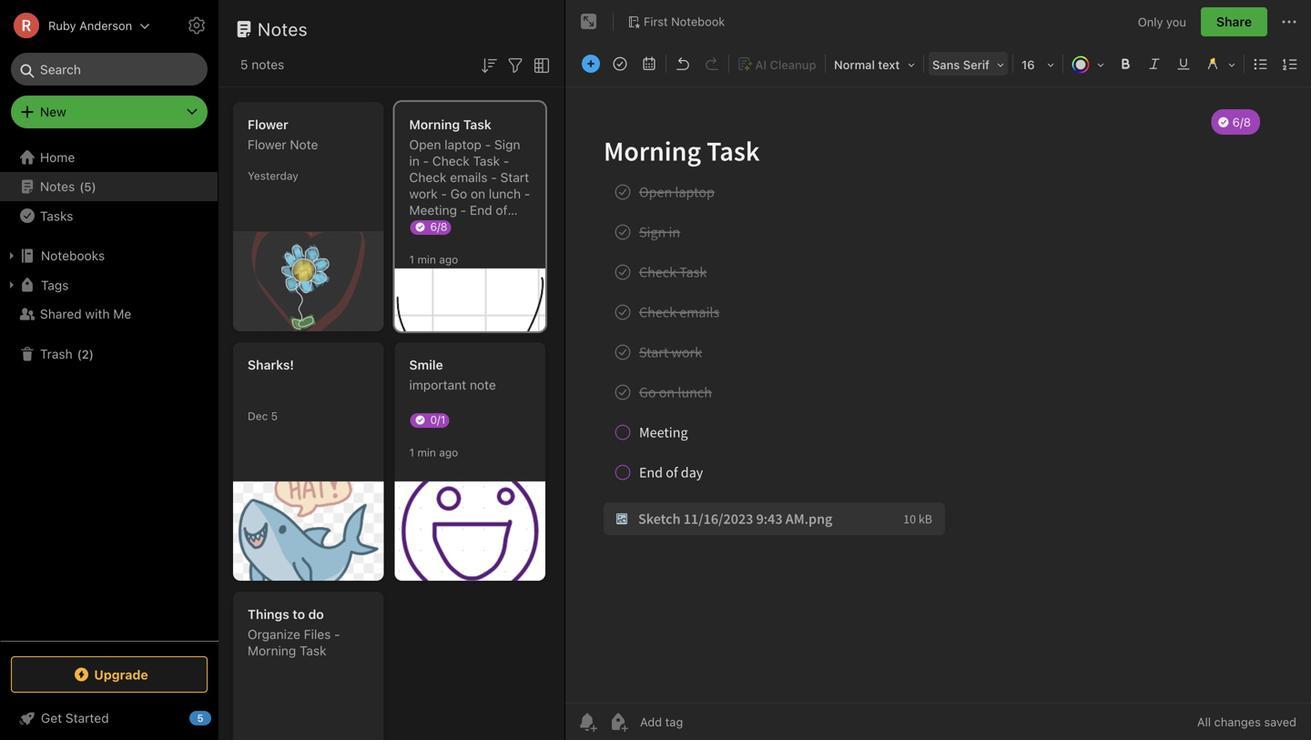 Task type: vqa. For each thing, say whether or not it's contained in the screenshot.
End
yes



Task type: locate. For each thing, give the bounding box(es) containing it.
0 vertical spatial morning
[[409, 117, 460, 132]]

morning
[[409, 117, 460, 132], [248, 643, 296, 658]]

0 vertical spatial flower
[[248, 117, 288, 132]]

check down laptop
[[432, 153, 470, 168]]

flower
[[248, 117, 288, 132], [248, 137, 286, 152]]

trash
[[40, 346, 73, 362]]

View options field
[[526, 53, 553, 76]]

1 1 from the top
[[409, 253, 414, 266]]

smile
[[409, 357, 443, 372]]

) inside the trash ( 2 )
[[89, 347, 94, 361]]

0 vertical spatial 1
[[409, 253, 414, 266]]

tasks button
[[0, 201, 218, 230]]

end
[[470, 203, 492, 218]]

2 1 from the top
[[409, 446, 414, 459]]

2 ago from the top
[[439, 446, 458, 459]]

0 vertical spatial min
[[417, 253, 436, 266]]

1 vertical spatial ago
[[439, 446, 458, 459]]

0 vertical spatial notes
[[258, 18, 308, 40]]

tree
[[0, 143, 219, 640]]

ago
[[439, 253, 458, 266], [439, 446, 458, 459]]

1 vertical spatial 1 min ago
[[409, 446, 458, 459]]

notes for notes ( 5 )
[[40, 179, 75, 194]]

1 vertical spatial flower
[[248, 137, 286, 152]]

task image
[[607, 51, 633, 76]]

2 min from the top
[[417, 446, 436, 459]]

1 horizontal spatial morning
[[409, 117, 460, 132]]

task up emails
[[473, 153, 500, 168]]

( down home link
[[79, 180, 84, 193]]

min down day on the left of page
[[417, 253, 436, 266]]

notes ( 5 )
[[40, 179, 96, 194]]

None search field
[[24, 53, 195, 86]]

organize
[[248, 627, 300, 642]]

0/1
[[430, 413, 446, 426]]

) right trash
[[89, 347, 94, 361]]

files
[[304, 627, 331, 642]]

0 horizontal spatial notes
[[40, 179, 75, 194]]

ago for open laptop - sign in - check task - check emails - start work - go on lunch - meeting - end of day
[[439, 253, 458, 266]]

morning inside morning task open laptop - sign in - check task - check emails - start work - go on lunch - meeting - end of day
[[409, 117, 460, 132]]

get
[[41, 711, 62, 726]]

notes inside tree
[[40, 179, 75, 194]]

0 horizontal spatial morning
[[248, 643, 296, 658]]

underline image
[[1171, 51, 1197, 76]]

important
[[409, 377, 466, 392]]

( inside notes ( 5 )
[[79, 180, 84, 193]]

1 ago from the top
[[439, 253, 458, 266]]

5 right "dec"
[[271, 410, 278, 423]]

changes
[[1214, 715, 1261, 729]]

notes up notes
[[258, 18, 308, 40]]

-
[[485, 137, 491, 152], [423, 153, 429, 168], [503, 153, 509, 168], [491, 170, 497, 185], [441, 186, 447, 201], [524, 186, 530, 201], [460, 203, 466, 218], [334, 627, 340, 642]]

5
[[240, 57, 248, 72], [84, 180, 92, 193], [271, 410, 278, 423], [197, 713, 204, 724]]

1 min from the top
[[417, 253, 436, 266]]

2 1 min ago from the top
[[409, 446, 458, 459]]

0 vertical spatial ago
[[439, 253, 458, 266]]

1 min ago down 6/8 at top
[[409, 253, 458, 266]]

More actions field
[[1278, 7, 1300, 36]]

Font family field
[[926, 51, 1011, 77]]

1 down 'important'
[[409, 446, 414, 459]]

0 vertical spatial check
[[432, 153, 470, 168]]

0 vertical spatial )
[[92, 180, 96, 193]]

0 vertical spatial (
[[79, 180, 84, 193]]

notebooks link
[[0, 241, 218, 270]]

undo image
[[670, 51, 696, 76]]

settings image
[[186, 15, 208, 36]]

morning down organize
[[248, 643, 296, 658]]

( inside the trash ( 2 )
[[77, 347, 82, 361]]

(
[[79, 180, 84, 193], [77, 347, 82, 361]]

1 vertical spatial task
[[473, 153, 500, 168]]

Sort options field
[[478, 53, 500, 76]]

1 vertical spatial )
[[89, 347, 94, 361]]

1 min ago down 0/1
[[409, 446, 458, 459]]

2 vertical spatial task
[[300, 643, 326, 658]]

task
[[463, 117, 492, 132], [473, 153, 500, 168], [300, 643, 326, 658]]

notebook
[[671, 15, 725, 28]]

1
[[409, 253, 414, 266], [409, 446, 414, 459]]

5 down home link
[[84, 180, 92, 193]]

open
[[409, 137, 441, 152]]

5 left click to collapse image on the bottom
[[197, 713, 204, 724]]

1 down day on the left of page
[[409, 253, 414, 266]]

1 vertical spatial check
[[409, 170, 447, 185]]

check up the work
[[409, 170, 447, 185]]

normal text
[[834, 58, 900, 71]]

sign
[[494, 137, 520, 152]]

)
[[92, 180, 96, 193], [89, 347, 94, 361]]

ago down 0/1
[[439, 446, 458, 459]]

notes down home
[[40, 179, 75, 194]]

) down home link
[[92, 180, 96, 193]]

notes
[[258, 18, 308, 40], [40, 179, 75, 194]]

Heading level field
[[828, 51, 922, 77]]

check
[[432, 153, 470, 168], [409, 170, 447, 185]]

task inside things to do organize files - morning task
[[300, 643, 326, 658]]

flower flower note
[[248, 117, 318, 152]]

home link
[[0, 143, 219, 172]]

expand tags image
[[5, 278, 19, 292]]

ruby anderson
[[48, 19, 132, 32]]

More field
[[1305, 51, 1311, 76]]

meeting
[[409, 203, 457, 218]]

tags button
[[0, 270, 218, 300]]

tree containing home
[[0, 143, 219, 640]]

only
[[1138, 15, 1163, 28]]

first
[[644, 15, 668, 28]]

morning up open
[[409, 117, 460, 132]]

ago down 6/8 at top
[[439, 253, 458, 266]]

1 vertical spatial 1
[[409, 446, 414, 459]]

- down go
[[460, 203, 466, 218]]

- right files in the left bottom of the page
[[334, 627, 340, 642]]

( right trash
[[77, 347, 82, 361]]

Help and Learning task checklist field
[[0, 704, 219, 733]]

1 vertical spatial min
[[417, 446, 436, 459]]

add filters image
[[504, 54, 526, 76]]

1 for open laptop - sign in - check task - check emails - start work - go on lunch - meeting - end of day
[[409, 253, 414, 266]]

2 flower from the top
[[248, 137, 286, 152]]

1 min ago for smile important note
[[409, 446, 458, 459]]

home
[[40, 150, 75, 165]]

saved
[[1264, 715, 1297, 729]]

1 1 min ago from the top
[[409, 253, 458, 266]]

16
[[1022, 58, 1035, 71]]

min
[[417, 253, 436, 266], [417, 446, 436, 459]]

0 vertical spatial 1 min ago
[[409, 253, 458, 266]]

1 vertical spatial (
[[77, 347, 82, 361]]

smile important note
[[409, 357, 496, 392]]

task down files in the left bottom of the page
[[300, 643, 326, 658]]

1 vertical spatial notes
[[40, 179, 75, 194]]

morning task open laptop - sign in - check task - check emails - start work - go on lunch - meeting - end of day
[[409, 117, 530, 234]]

shared with me link
[[0, 300, 218, 329]]

more actions image
[[1278, 11, 1300, 33]]

go
[[450, 186, 467, 201]]

thumbnail image for important note
[[395, 482, 545, 581]]

of
[[496, 203, 508, 218]]

- left sign
[[485, 137, 491, 152]]

min down 0/1
[[417, 446, 436, 459]]

1 flower from the top
[[248, 117, 288, 132]]

1 min ago
[[409, 253, 458, 266], [409, 446, 458, 459]]

ago for important note
[[439, 446, 458, 459]]

thumbnail image
[[233, 232, 384, 331], [395, 269, 545, 331], [233, 482, 384, 581], [395, 482, 545, 581]]

notes
[[252, 57, 284, 72]]

1 vertical spatial morning
[[248, 643, 296, 658]]

new
[[40, 104, 66, 119]]

) inside notes ( 5 )
[[92, 180, 96, 193]]

started
[[65, 711, 109, 726]]

( for notes
[[79, 180, 84, 193]]

share
[[1216, 14, 1252, 29]]

serif
[[963, 58, 990, 71]]

with
[[85, 306, 110, 321]]

1 horizontal spatial notes
[[258, 18, 308, 40]]

to
[[293, 607, 305, 622]]

task up laptop
[[463, 117, 492, 132]]



Task type: describe. For each thing, give the bounding box(es) containing it.
day
[[409, 219, 430, 234]]

add tag image
[[607, 711, 629, 733]]

new button
[[11, 96, 208, 128]]

click to collapse image
[[212, 707, 225, 728]]

expand note image
[[578, 11, 600, 33]]

upgrade button
[[11, 657, 208, 693]]

work
[[409, 186, 438, 201]]

only you
[[1138, 15, 1186, 28]]

Add filters field
[[504, 53, 526, 76]]

- left go
[[441, 186, 447, 201]]

tags
[[41, 278, 69, 293]]

thumbnail image for flower note
[[233, 232, 384, 331]]

5 left notes
[[240, 57, 248, 72]]

me
[[113, 306, 131, 321]]

morning inside things to do organize files - morning task
[[248, 643, 296, 658]]

Font color field
[[1065, 51, 1111, 77]]

sans
[[932, 58, 960, 71]]

1 for important note
[[409, 446, 414, 459]]

numbered list image
[[1278, 51, 1303, 76]]

emails
[[450, 170, 488, 185]]

5 inside help and learning task checklist field
[[197, 713, 204, 724]]

sans serif
[[932, 58, 990, 71]]

italic image
[[1142, 51, 1167, 76]]

Insert field
[[577, 51, 605, 76]]

- right in
[[423, 153, 429, 168]]

- down start on the top left of page
[[524, 186, 530, 201]]

sharks!
[[248, 357, 294, 372]]

note window element
[[565, 0, 1311, 740]]

laptop
[[445, 137, 482, 152]]

Search text field
[[24, 53, 195, 86]]

thumbnail image for open laptop - sign in - check task - check emails - start work - go on lunch - meeting - end of day
[[395, 269, 545, 331]]

- up lunch
[[491, 170, 497, 185]]

dec 5
[[248, 410, 278, 423]]

) for notes
[[92, 180, 96, 193]]

shared with me
[[40, 306, 131, 321]]

tasks
[[40, 208, 73, 223]]

trash ( 2 )
[[40, 346, 94, 362]]

( for trash
[[77, 347, 82, 361]]

shared
[[40, 306, 82, 321]]

Font size field
[[1015, 51, 1061, 77]]

yesterday
[[248, 169, 298, 182]]

expand notebooks image
[[5, 249, 19, 263]]

all changes saved
[[1197, 715, 1297, 729]]

start
[[500, 170, 529, 185]]

notebooks
[[41, 248, 105, 263]]

2
[[82, 347, 89, 361]]

- down sign
[[503, 153, 509, 168]]

bulleted list image
[[1248, 51, 1274, 76]]

first notebook button
[[621, 9, 731, 35]]

bold image
[[1113, 51, 1138, 76]]

min for open laptop - sign in - check task - check emails - start work - go on lunch - meeting - end of day
[[417, 253, 436, 266]]

ruby
[[48, 19, 76, 32]]

calendar event image
[[636, 51, 662, 76]]

things to do organize files - morning task
[[248, 607, 340, 658]]

Add tag field
[[638, 714, 775, 730]]

0 vertical spatial task
[[463, 117, 492, 132]]

text
[[878, 58, 900, 71]]

- inside things to do organize files - morning task
[[334, 627, 340, 642]]

1 min ago for morning task open laptop - sign in - check task - check emails - start work - go on lunch - meeting - end of day
[[409, 253, 458, 266]]

share button
[[1201, 7, 1268, 36]]

6/8
[[430, 220, 448, 233]]

normal
[[834, 58, 875, 71]]

add a reminder image
[[576, 711, 598, 733]]

lunch
[[489, 186, 521, 201]]

5 inside notes ( 5 )
[[84, 180, 92, 193]]

first notebook
[[644, 15, 725, 28]]

notes for notes
[[258, 18, 308, 40]]

Note Editor text field
[[565, 87, 1311, 703]]

dec
[[248, 410, 268, 423]]

note
[[470, 377, 496, 392]]

in
[[409, 153, 420, 168]]

5 notes
[[240, 57, 284, 72]]

upgrade
[[94, 667, 148, 682]]

you
[[1167, 15, 1186, 28]]

get started
[[41, 711, 109, 726]]

things
[[248, 607, 289, 622]]

Account field
[[0, 7, 150, 44]]

anderson
[[79, 19, 132, 32]]

min for important note
[[417, 446, 436, 459]]

on
[[471, 186, 485, 201]]

Highlight field
[[1198, 51, 1242, 77]]

) for trash
[[89, 347, 94, 361]]

do
[[308, 607, 324, 622]]

note
[[290, 137, 318, 152]]

all
[[1197, 715, 1211, 729]]



